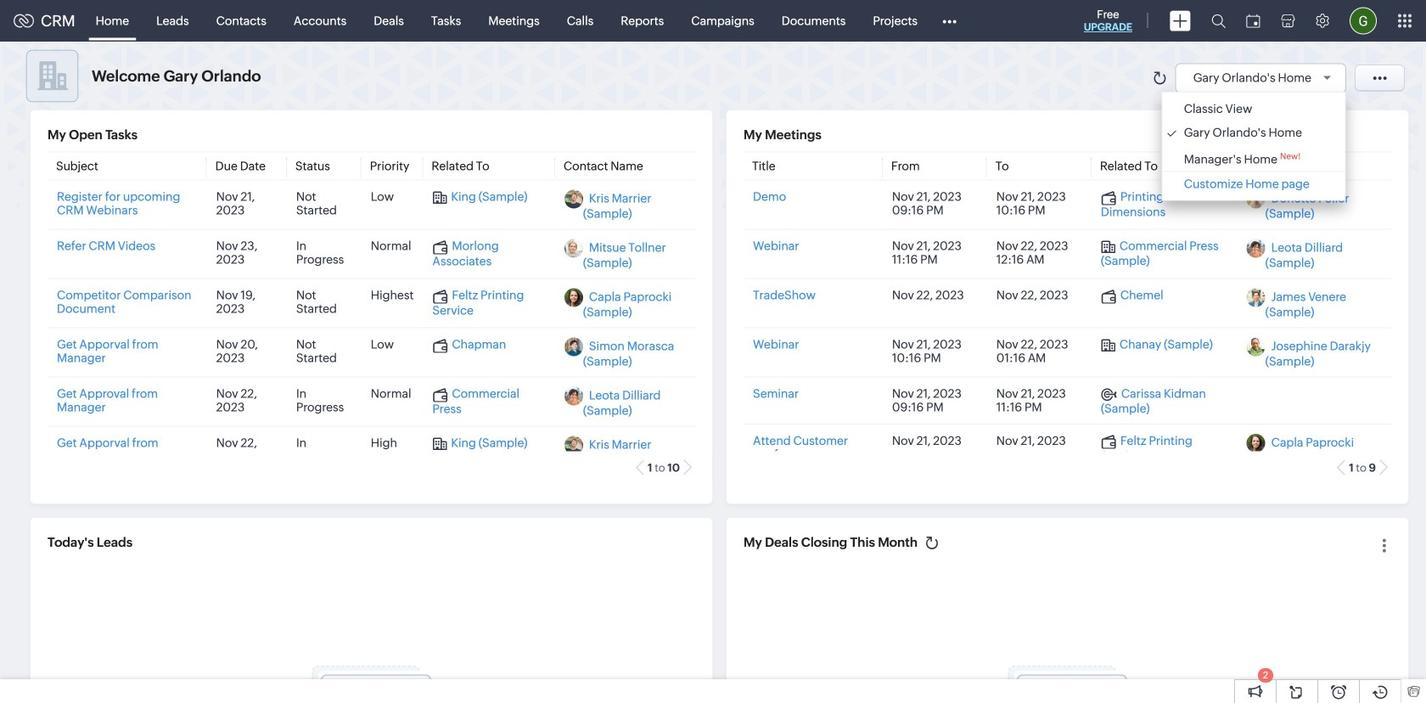 Task type: describe. For each thing, give the bounding box(es) containing it.
search element
[[1202, 0, 1237, 42]]

Other Modules field
[[932, 7, 968, 34]]



Task type: locate. For each thing, give the bounding box(es) containing it.
create menu image
[[1170, 11, 1192, 31]]

create menu element
[[1160, 0, 1202, 41]]

calendar image
[[1247, 14, 1261, 28]]

profile element
[[1340, 0, 1388, 41]]

logo image
[[14, 14, 34, 28]]

search image
[[1212, 14, 1226, 28]]

profile image
[[1350, 7, 1378, 34]]



